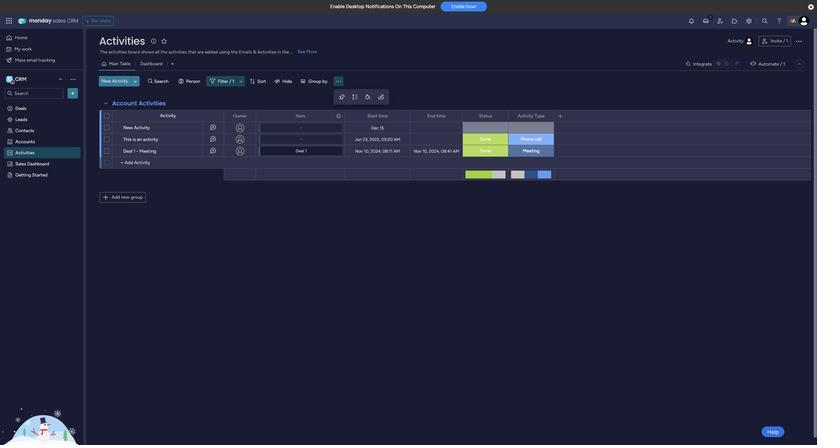 Task type: vqa. For each thing, say whether or not it's contained in the screenshot.
Now! on the top right of page
yes



Task type: locate. For each thing, give the bounding box(es) containing it.
1 image
[[708, 13, 714, 21]]

10, left 08:41
[[423, 149, 428, 154]]

0 horizontal spatial deal
[[123, 148, 132, 154]]

angle down image
[[134, 79, 137, 84]]

/ right automate
[[781, 61, 783, 67]]

type
[[535, 113, 545, 119]]

person
[[186, 78, 200, 84]]

option
[[0, 102, 83, 104]]

2 horizontal spatial the
[[282, 49, 289, 55]]

2 deal from the left
[[296, 148, 304, 153]]

activities
[[99, 34, 145, 48], [257, 49, 277, 55], [139, 99, 166, 107], [15, 150, 34, 155]]

invite members image
[[717, 18, 724, 24]]

enable inside "button"
[[452, 4, 465, 9]]

c
[[8, 76, 11, 82]]

group
[[131, 195, 143, 200]]

2 vertical spatial /
[[230, 78, 231, 84]]

new down the main
[[102, 78, 111, 84]]

activity left angle down image
[[112, 78, 128, 84]]

inbox image
[[703, 18, 710, 24]]

1 vertical spatial this
[[123, 137, 132, 142]]

2 vertical spatial -
[[136, 148, 138, 154]]

new up is
[[123, 125, 133, 131]]

2024, for 08:11
[[371, 149, 382, 154]]

crm
[[67, 17, 78, 24], [15, 76, 27, 82]]

the right using
[[231, 49, 238, 55]]

0 horizontal spatial 2024,
[[371, 149, 382, 154]]

nov down jun
[[355, 149, 363, 154]]

workspace image
[[6, 76, 13, 83]]

1 horizontal spatial /
[[781, 61, 783, 67]]

2 2024, from the left
[[429, 149, 440, 154]]

1 horizontal spatial see
[[298, 49, 305, 55]]

contacts
[[15, 128, 34, 133]]

/ for automate
[[781, 61, 783, 67]]

/ right the invite
[[784, 38, 785, 44]]

0 horizontal spatial time
[[379, 113, 388, 119]]

/ right filter
[[230, 78, 231, 84]]

new activity down main table button
[[102, 78, 128, 84]]

0 horizontal spatial crm
[[15, 76, 27, 82]]

meeting down phone call
[[523, 148, 540, 154]]

crm right sales
[[67, 17, 78, 24]]

1 vertical spatial see
[[298, 49, 305, 55]]

1 horizontal spatial activities
[[169, 49, 187, 55]]

am right "03:00"
[[394, 137, 401, 142]]

time right end
[[437, 113, 446, 119]]

- down an
[[136, 148, 138, 154]]

1 horizontal spatial enable
[[452, 4, 465, 9]]

board
[[128, 49, 140, 55]]

public dashboard image
[[7, 161, 13, 167]]

activities up main table button
[[109, 49, 127, 55]]

- down item field on the top of the page
[[301, 125, 302, 130]]

new activity up is
[[123, 125, 150, 131]]

dashboard up started
[[27, 161, 49, 166]]

emails
[[239, 49, 252, 55]]

activities down v2 search icon
[[139, 99, 166, 107]]

1 horizontal spatial deal
[[296, 148, 304, 153]]

enable
[[330, 4, 345, 9], [452, 4, 465, 9]]

sort button
[[247, 76, 270, 86]]

list box
[[0, 101, 83, 268]]

0 vertical spatial see
[[91, 18, 99, 23]]

1 for invite / 1
[[787, 38, 789, 44]]

1 horizontal spatial time
[[437, 113, 446, 119]]

nov 10, 2024, 08:11 am
[[355, 149, 400, 154]]

this left is
[[123, 137, 132, 142]]

1 deal from the left
[[123, 148, 132, 154]]

enable left desktop
[[330, 4, 345, 9]]

time right start
[[379, 113, 388, 119]]

1 horizontal spatial the
[[231, 49, 238, 55]]

start
[[368, 113, 378, 119]]

0 vertical spatial dashboard
[[140, 61, 163, 67]]

activity type
[[518, 113, 545, 119]]

dashboard down shows
[[140, 61, 163, 67]]

0 horizontal spatial new
[[102, 78, 111, 84]]

enable for enable desktop notifications on this computer
[[330, 4, 345, 9]]

on
[[395, 4, 402, 9]]

1 horizontal spatial this
[[403, 4, 412, 9]]

0 vertical spatial -
[[301, 125, 302, 130]]

Account Activities field
[[111, 99, 168, 108]]

-
[[301, 125, 302, 130], [301, 137, 302, 142], [136, 148, 138, 154]]

activity left type
[[518, 113, 534, 119]]

person button
[[176, 76, 204, 86]]

1 horizontal spatial dashboard
[[140, 61, 163, 67]]

add
[[112, 195, 120, 200]]

emails settings image
[[746, 18, 753, 24]]

shows
[[141, 49, 154, 55]]

this
[[403, 4, 412, 9], [123, 137, 132, 142]]

options image right invite / 1 on the right
[[795, 37, 803, 45]]

2 10, from the left
[[423, 149, 428, 154]]

0 vertical spatial new activity
[[102, 78, 128, 84]]

08:11
[[383, 149, 393, 154]]

home
[[15, 35, 27, 40]]

see plans button
[[82, 16, 114, 26]]

see
[[91, 18, 99, 23], [298, 49, 305, 55]]

1 2024, from the left
[[371, 149, 382, 154]]

see left plans
[[91, 18, 99, 23]]

0 horizontal spatial see
[[91, 18, 99, 23]]

0 horizontal spatial 10,
[[364, 149, 370, 154]]

am right 08:41
[[453, 149, 460, 154]]

see inside button
[[91, 18, 99, 23]]

Search field
[[153, 77, 172, 86]]

/ inside button
[[784, 38, 785, 44]]

activities up add view image
[[169, 49, 187, 55]]

0 vertical spatial options image
[[795, 37, 803, 45]]

- up 'deal 1'
[[301, 137, 302, 142]]

add to favorites image
[[161, 38, 167, 44]]

2024,
[[371, 149, 382, 154], [429, 149, 440, 154]]

help
[[768, 429, 779, 435]]

hide button
[[272, 76, 296, 86]]

in
[[278, 49, 281, 55]]

enable left 'now!'
[[452, 4, 465, 9]]

group by button
[[298, 76, 332, 86]]

1 vertical spatial new
[[123, 125, 133, 131]]

activity down apps image
[[728, 38, 744, 44]]

end
[[428, 113, 436, 119]]

am right 08:11
[[394, 149, 400, 154]]

1 vertical spatial done
[[480, 148, 491, 154]]

10, down 23,
[[364, 149, 370, 154]]

0 vertical spatial done
[[480, 136, 491, 142]]

mass
[[15, 57, 25, 63]]

phone
[[521, 136, 534, 142]]

1 vertical spatial dashboard
[[27, 161, 49, 166]]

0 horizontal spatial the
[[161, 49, 167, 55]]

end time
[[428, 113, 446, 119]]

0 horizontal spatial meeting
[[140, 148, 156, 154]]

christina overa image
[[799, 16, 810, 26]]

added
[[205, 49, 218, 55]]

call
[[535, 136, 542, 142]]

using
[[219, 49, 230, 55]]

nov for nov 10, 2024, 08:41 am
[[414, 149, 422, 154]]

options image right type
[[545, 110, 550, 122]]

2 done from the top
[[480, 148, 491, 154]]

0 horizontal spatial options image
[[545, 110, 550, 122]]

1 vertical spatial /
[[781, 61, 783, 67]]

more
[[307, 49, 317, 55]]

meeting down activity
[[140, 148, 156, 154]]

0 horizontal spatial /
[[230, 78, 231, 84]]

am for jun 23, 2022, 03:00 am
[[394, 137, 401, 142]]

status
[[479, 113, 492, 119]]

0 vertical spatial this
[[403, 4, 412, 9]]

this is an activity
[[123, 137, 158, 142]]

0 horizontal spatial options image
[[70, 90, 76, 97]]

1 vertical spatial crm
[[15, 76, 27, 82]]

1 10, from the left
[[364, 149, 370, 154]]

monday sales crm
[[29, 17, 78, 24]]

by
[[323, 78, 328, 84]]

/
[[784, 38, 785, 44], [781, 61, 783, 67], [230, 78, 231, 84]]

1 horizontal spatial nov
[[414, 149, 422, 154]]

dashboard button
[[136, 59, 167, 69]]

new
[[102, 78, 111, 84], [123, 125, 133, 131]]

0 horizontal spatial dashboard
[[27, 161, 49, 166]]

0 vertical spatial /
[[784, 38, 785, 44]]

see for see plans
[[91, 18, 99, 23]]

apps image
[[732, 18, 738, 24]]

2 nov from the left
[[414, 149, 422, 154]]

10,
[[364, 149, 370, 154], [423, 149, 428, 154]]

time for start time
[[379, 113, 388, 119]]

1 horizontal spatial crm
[[67, 17, 78, 24]]

jun
[[355, 137, 362, 142]]

1 inside button
[[787, 38, 789, 44]]

activities right &
[[257, 49, 277, 55]]

1 for filter / 1
[[232, 78, 234, 84]]

this right on
[[403, 4, 412, 9]]

am
[[394, 137, 401, 142], [394, 149, 400, 154], [453, 149, 460, 154]]

the right 'all'
[[161, 49, 167, 55]]

0 vertical spatial crm
[[67, 17, 78, 24]]

help image
[[776, 18, 783, 24]]

getting started
[[15, 172, 47, 178]]

see more link
[[297, 49, 318, 55]]

options image
[[70, 90, 76, 97], [247, 110, 251, 122], [336, 110, 340, 122]]

the right in
[[282, 49, 289, 55]]

1 nov from the left
[[355, 149, 363, 154]]

v2 search image
[[148, 78, 153, 85]]

0 horizontal spatial activities
[[109, 49, 127, 55]]

are
[[198, 49, 204, 55]]

Item field
[[294, 112, 307, 120]]

table
[[120, 61, 131, 67]]

crm right the workspace image
[[15, 76, 27, 82]]

1 horizontal spatial new
[[123, 125, 133, 131]]

help button
[[762, 427, 785, 437]]

2 time from the left
[[437, 113, 446, 119]]

2 horizontal spatial /
[[784, 38, 785, 44]]

time
[[379, 113, 388, 119], [437, 113, 446, 119]]

2024, left 08:11
[[371, 149, 382, 154]]

nov left 08:41
[[414, 149, 422, 154]]

0 horizontal spatial nov
[[355, 149, 363, 154]]

dapulse integrations image
[[686, 62, 691, 66]]

0 vertical spatial new
[[102, 78, 111, 84]]

Owner field
[[232, 112, 249, 120]]

add new group button
[[100, 192, 146, 203]]

am for nov 10, 2024, 08:11 am
[[394, 149, 400, 154]]

done
[[480, 136, 491, 142], [480, 148, 491, 154]]

dapulse close image
[[809, 4, 814, 10]]

2024, left 08:41
[[429, 149, 440, 154]]

0 horizontal spatial this
[[123, 137, 132, 142]]

enable now!
[[452, 4, 476, 9]]

1 horizontal spatial 2024,
[[429, 149, 440, 154]]

1
[[787, 38, 789, 44], [784, 61, 786, 67], [232, 78, 234, 84], [133, 148, 135, 154], [305, 148, 307, 153]]

nov
[[355, 149, 363, 154], [414, 149, 422, 154]]

time for end time
[[437, 113, 446, 119]]

see left more
[[298, 49, 305, 55]]

menu image
[[336, 78, 342, 84]]

2 horizontal spatial options image
[[336, 110, 340, 122]]

enable now! button
[[441, 2, 487, 12]]

1 time from the left
[[379, 113, 388, 119]]

options image
[[795, 37, 803, 45], [545, 110, 550, 122]]

1 horizontal spatial 10,
[[423, 149, 428, 154]]

search everything image
[[762, 18, 769, 24]]

0 horizontal spatial enable
[[330, 4, 345, 9]]



Task type: describe. For each thing, give the bounding box(es) containing it.
page.
[[290, 49, 301, 55]]

computer
[[413, 4, 436, 9]]

new activity button
[[99, 76, 131, 86]]

activity inside popup button
[[728, 38, 744, 44]]

lottie animation image
[[0, 379, 83, 445]]

crm inside workspace selection element
[[15, 76, 27, 82]]

group by
[[309, 78, 328, 84]]

account
[[112, 99, 137, 107]]

see more
[[298, 49, 317, 55]]

home button
[[4, 33, 70, 43]]

select product image
[[6, 18, 12, 24]]

all
[[155, 49, 160, 55]]

started
[[32, 172, 47, 178]]

activity button
[[726, 36, 756, 46]]

that
[[188, 49, 196, 55]]

see for see more
[[298, 49, 305, 55]]

monday
[[29, 17, 51, 24]]

notifications image
[[689, 18, 695, 24]]

nov for nov 10, 2024, 08:11 am
[[355, 149, 363, 154]]

nov 10, 2024, 08:41 am
[[414, 149, 460, 154]]

/ for invite
[[784, 38, 785, 44]]

enable desktop notifications on this computer
[[330, 4, 436, 9]]

new activity inside button
[[102, 78, 128, 84]]

leads
[[15, 117, 27, 122]]

plans
[[100, 18, 111, 23]]

am for nov 10, 2024, 08:41 am
[[453, 149, 460, 154]]

23,
[[363, 137, 369, 142]]

activities down the accounts
[[15, 150, 34, 155]]

main table
[[109, 61, 131, 67]]

activity inside field
[[518, 113, 534, 119]]

mass email tracking
[[15, 57, 55, 63]]

Start time field
[[366, 112, 390, 120]]

show board description image
[[150, 38, 158, 44]]

1 vertical spatial options image
[[545, 110, 550, 122]]

Status field
[[478, 112, 494, 120]]

new inside button
[[102, 78, 111, 84]]

is
[[133, 137, 136, 142]]

email
[[27, 57, 37, 63]]

deal for deal 1
[[296, 148, 304, 153]]

2 the from the left
[[231, 49, 238, 55]]

activities inside field
[[139, 99, 166, 107]]

column information image
[[336, 113, 341, 119]]

2024, for 08:41
[[429, 149, 440, 154]]

start time
[[368, 113, 388, 119]]

main
[[109, 61, 119, 67]]

deals
[[15, 105, 26, 111]]

public board image
[[7, 172, 13, 178]]

invite
[[771, 38, 783, 44]]

add new group
[[112, 195, 143, 200]]

new
[[121, 195, 130, 200]]

1 horizontal spatial meeting
[[523, 148, 540, 154]]

sales
[[53, 17, 66, 24]]

accounts
[[15, 139, 35, 144]]

1 vertical spatial -
[[301, 137, 302, 142]]

activities up board
[[99, 34, 145, 48]]

+ Add Activity  text field
[[116, 159, 221, 167]]

jun 23, 2022, 03:00 am
[[355, 137, 401, 142]]

my
[[14, 46, 21, 52]]

hide
[[283, 78, 292, 84]]

activity up the this is an activity
[[134, 125, 150, 131]]

arrow down image
[[237, 77, 245, 85]]

1 vertical spatial new activity
[[123, 125, 150, 131]]

dec 15
[[371, 125, 384, 130]]

&
[[253, 49, 256, 55]]

account activities
[[112, 99, 166, 107]]

see plans
[[91, 18, 111, 23]]

filter / 1
[[218, 78, 234, 84]]

the
[[100, 49, 107, 55]]

collapse board header image
[[798, 61, 803, 67]]

tracking
[[38, 57, 55, 63]]

dashboard inside list box
[[27, 161, 49, 166]]

1 horizontal spatial options image
[[795, 37, 803, 45]]

1 activities from the left
[[109, 49, 127, 55]]

08:41
[[441, 149, 452, 154]]

sales
[[15, 161, 26, 166]]

group
[[309, 78, 321, 84]]

lottie animation element
[[0, 379, 83, 445]]

main table button
[[99, 59, 136, 69]]

work
[[22, 46, 32, 52]]

3 the from the left
[[282, 49, 289, 55]]

deal for deal 1 - meeting
[[123, 148, 132, 154]]

automate / 1
[[759, 61, 786, 67]]

1 horizontal spatial options image
[[247, 110, 251, 122]]

/ for filter
[[230, 78, 231, 84]]

the activities board shows all the activities that are added using the emails & activities in the page.
[[100, 49, 301, 55]]

activity
[[143, 137, 158, 142]]

mass email tracking button
[[4, 55, 70, 65]]

integrate
[[694, 61, 712, 67]]

activity down 'account activities' field
[[160, 113, 176, 118]]

Activity Type field
[[516, 112, 547, 120]]

10, for nov 10, 2024, 08:41 am
[[423, 149, 428, 154]]

notifications
[[366, 4, 394, 9]]

activity inside button
[[112, 78, 128, 84]]

an
[[137, 137, 142, 142]]

owner
[[233, 113, 247, 119]]

Activities field
[[98, 34, 147, 48]]

getting
[[15, 172, 31, 178]]

15
[[380, 125, 384, 130]]

enable for enable now!
[[452, 4, 465, 9]]

autopilot image
[[751, 59, 756, 68]]

workspace options image
[[70, 76, 76, 82]]

deal 1
[[296, 148, 307, 153]]

list box containing deals
[[0, 101, 83, 268]]

filter
[[218, 78, 228, 84]]

automate
[[759, 61, 779, 67]]

item
[[296, 113, 305, 119]]

now!
[[466, 4, 476, 9]]

dashboard inside button
[[140, 61, 163, 67]]

deal 1 - meeting
[[123, 148, 156, 154]]

End time field
[[426, 112, 447, 120]]

1 for automate / 1
[[784, 61, 786, 67]]

10, for nov 10, 2024, 08:11 am
[[364, 149, 370, 154]]

sort
[[258, 78, 266, 84]]

add view image
[[171, 62, 174, 66]]

Search in workspace field
[[14, 90, 55, 97]]

03:00
[[381, 137, 393, 142]]

desktop
[[346, 4, 365, 9]]

my work button
[[4, 44, 70, 54]]

my work
[[14, 46, 32, 52]]

1 done from the top
[[480, 136, 491, 142]]

2022,
[[370, 137, 380, 142]]

workspace selection element
[[6, 75, 28, 84]]

phone call
[[521, 136, 542, 142]]

2 activities from the left
[[169, 49, 187, 55]]

invite / 1
[[771, 38, 789, 44]]

1 the from the left
[[161, 49, 167, 55]]



